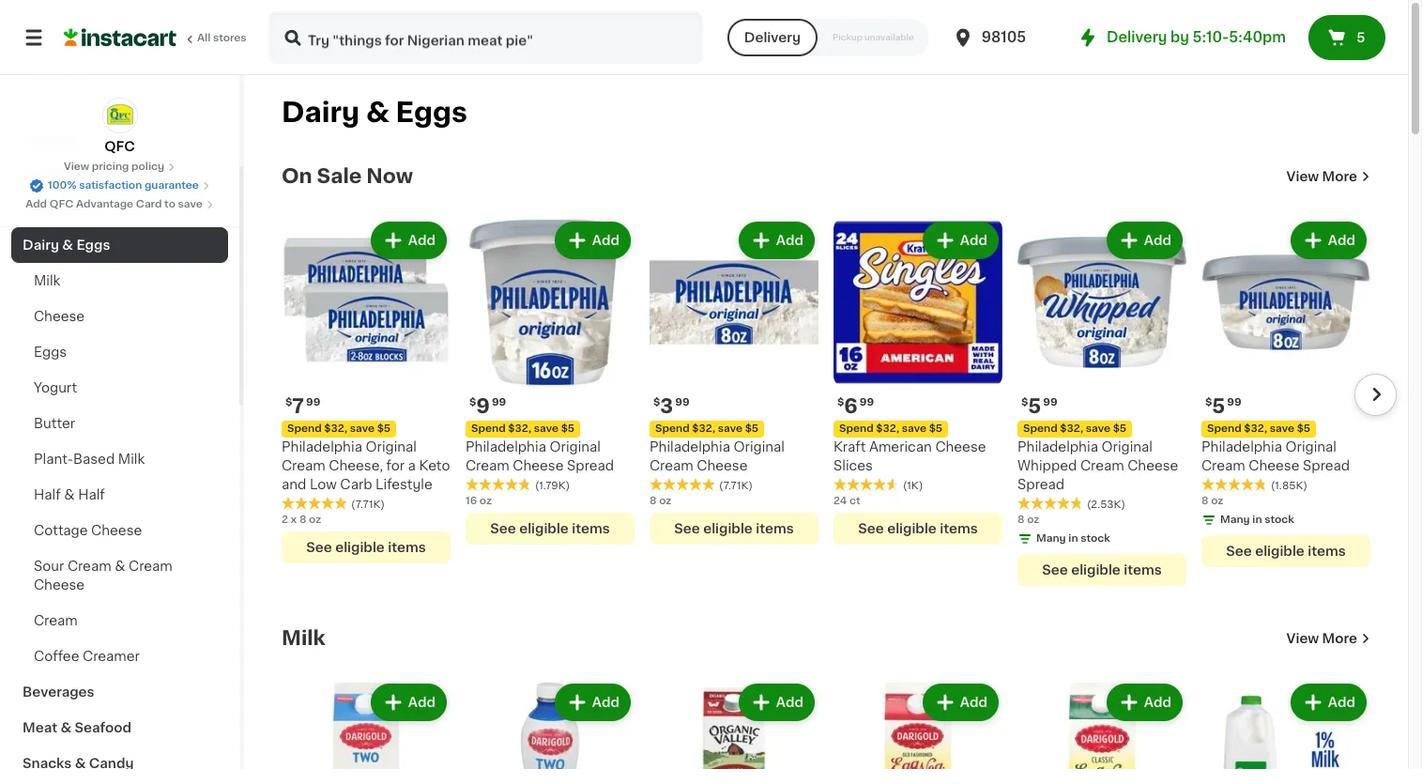 Task type: locate. For each thing, give the bounding box(es) containing it.
4 99 from the left
[[860, 397, 875, 408]]

1 vertical spatial view more link
[[1287, 629, 1371, 648]]

philadelphia original cream cheese spread up (1.85k)
[[1202, 441, 1351, 472]]

2 $32, from the left
[[508, 424, 532, 434]]

recipes link
[[11, 120, 228, 156]]

1 horizontal spatial 8 oz
[[1018, 515, 1040, 525]]

card
[[136, 199, 162, 209]]

100%
[[48, 180, 77, 191]]

99 inside "$ 6 99"
[[860, 397, 875, 408]]

see eligible items button down (2.53k)
[[1018, 554, 1187, 586]]

0 horizontal spatial eggs
[[34, 346, 67, 359]]

3 original from the left
[[734, 441, 785, 454]]

1 horizontal spatial philadelphia original cream cheese spread
[[1202, 441, 1351, 472]]

qfc up view pricing policy link
[[104, 140, 135, 153]]

0 horizontal spatial milk link
[[11, 263, 228, 299]]

spend
[[287, 424, 322, 434], [472, 424, 506, 434], [656, 424, 690, 434], [840, 424, 874, 434], [1024, 424, 1058, 434], [1208, 424, 1242, 434]]

dairy down "produce"
[[23, 239, 59, 252]]

see eligible items
[[491, 522, 610, 535], [675, 522, 794, 535], [859, 522, 978, 535], [306, 541, 426, 554], [1227, 545, 1347, 558], [1043, 564, 1162, 577]]

eligible down (1k)
[[888, 522, 937, 535]]

original
[[366, 441, 417, 454], [550, 441, 601, 454], [734, 441, 785, 454], [1102, 441, 1153, 454], [1286, 441, 1337, 454]]

None search field
[[269, 11, 703, 64]]

cottage
[[34, 524, 88, 537]]

& inside sour cream & cream cheese
[[115, 560, 125, 573]]

stock down (2.53k)
[[1081, 533, 1111, 544]]

4 $ from the left
[[838, 397, 845, 408]]

1 philadelphia original cream cheese spread from the left
[[466, 441, 614, 472]]

in for cheese
[[1253, 515, 1263, 525]]

6 spend $32, save $5 from the left
[[1208, 424, 1311, 434]]

product group containing 3
[[650, 218, 819, 545]]

3 philadelphia from the left
[[650, 441, 731, 454]]

2
[[282, 515, 288, 525]]

milk link
[[11, 263, 228, 299], [282, 627, 326, 650]]

many in stock for cream
[[1037, 533, 1111, 544]]

0 horizontal spatial $ 5 99
[[1022, 396, 1058, 416]]

1 vertical spatial dairy
[[23, 239, 59, 252]]

1 more from the top
[[1323, 170, 1358, 183]]

philadelphia up (1.85k)
[[1202, 441, 1283, 454]]

cream inside philadelphia original whipped cream cheese spread
[[1081, 459, 1125, 472]]

stores
[[213, 33, 247, 43]]

2 philadelphia from the left
[[466, 441, 547, 454]]

see eligible items button
[[466, 513, 635, 545], [650, 513, 819, 545], [834, 513, 1003, 545], [282, 532, 451, 564], [1202, 535, 1371, 567], [1018, 554, 1187, 586]]

2 $ from the left
[[470, 397, 477, 408]]

original up '(1.79k)'
[[550, 441, 601, 454]]

&
[[366, 99, 390, 126], [62, 239, 73, 252], [64, 488, 75, 502], [115, 560, 125, 573], [61, 721, 71, 734]]

spend $32, save $5
[[287, 424, 391, 434], [472, 424, 575, 434], [656, 424, 759, 434], [840, 424, 943, 434], [1024, 424, 1127, 434], [1208, 424, 1311, 434]]

0 horizontal spatial qfc
[[50, 199, 74, 209]]

99
[[306, 397, 321, 408], [492, 397, 507, 408], [676, 397, 690, 408], [860, 397, 875, 408], [1044, 397, 1058, 408], [1228, 397, 1242, 408]]

1 vertical spatial more
[[1323, 632, 1358, 645]]

5
[[1357, 31, 1366, 44], [1029, 396, 1042, 416], [1213, 396, 1226, 416]]

& down cottage cheese link
[[115, 560, 125, 573]]

cheese inside the cheese link
[[34, 310, 85, 323]]

& up cottage
[[64, 488, 75, 502]]

1 original from the left
[[366, 441, 417, 454]]

view for milk
[[1287, 632, 1320, 645]]

2 spend $32, save $5 from the left
[[472, 424, 575, 434]]

$5 up (1.85k)
[[1298, 424, 1311, 434]]

policy
[[132, 162, 164, 172]]

1 vertical spatial eggs
[[76, 239, 110, 252]]

more for milk
[[1323, 632, 1358, 645]]

see eligible items down philadelphia original cream cheese
[[675, 522, 794, 535]]

kraft
[[834, 441, 866, 454]]

more
[[1323, 170, 1358, 183], [1323, 632, 1358, 645]]

$5 up kraft american cheese slices
[[930, 424, 943, 434]]

save up philadelphia original cream cheese, for a keto and low carb lifestyle
[[350, 424, 375, 434]]

8
[[650, 496, 657, 506], [1202, 496, 1209, 506], [300, 515, 307, 525], [1018, 515, 1025, 525]]

eligible for see eligible items button underneath '(1.79k)'
[[520, 522, 569, 535]]

2 view more from the top
[[1287, 632, 1358, 645]]

sour cream & cream cheese
[[34, 560, 173, 592]]

1 horizontal spatial (7.71k)
[[719, 481, 753, 491]]

1 horizontal spatial 5
[[1213, 396, 1226, 416]]

0 horizontal spatial half
[[34, 488, 61, 502]]

items for product group containing 7
[[388, 541, 426, 554]]

save right to
[[178, 199, 203, 209]]

3 spend $32, save $5 from the left
[[656, 424, 759, 434]]

eligible down carb
[[335, 541, 385, 554]]

eligible
[[520, 522, 569, 535], [704, 522, 753, 535], [888, 522, 937, 535], [335, 541, 385, 554], [1256, 545, 1305, 558], [1072, 564, 1121, 577]]

5 for philadelphia original whipped cream cheese spread
[[1029, 396, 1042, 416]]

2 vertical spatial eggs
[[34, 346, 67, 359]]

original up (2.53k)
[[1102, 441, 1153, 454]]

1 half from the left
[[34, 488, 61, 502]]

0 vertical spatial dairy & eggs
[[282, 99, 468, 126]]

24 ct
[[834, 496, 861, 506]]

3 99 from the left
[[676, 397, 690, 408]]

1 vertical spatial many in stock
[[1037, 533, 1111, 544]]

1 $32, from the left
[[324, 424, 348, 434]]

4 philadelphia from the left
[[1018, 441, 1099, 454]]

spread for 9
[[567, 459, 614, 472]]

philadelphia down $ 9 99 on the bottom left of the page
[[466, 441, 547, 454]]

delivery by 5:10-5:40pm link
[[1077, 26, 1287, 49]]

5 $5 from the left
[[1114, 424, 1127, 434]]

view more link
[[1287, 167, 1371, 186], [1287, 629, 1371, 648]]

qfc logo image
[[102, 98, 138, 133]]

1 horizontal spatial half
[[78, 488, 105, 502]]

2 original from the left
[[550, 441, 601, 454]]

1 vertical spatial view more
[[1287, 632, 1358, 645]]

view more
[[1287, 170, 1358, 183], [1287, 632, 1358, 645]]

save up '(1.79k)'
[[534, 424, 559, 434]]

add qfc advantage card to save
[[25, 199, 203, 209]]

1 horizontal spatial milk
[[118, 453, 145, 466]]

milk link for the cheese link
[[11, 263, 228, 299]]

0 vertical spatial eggs
[[396, 99, 468, 126]]

0 vertical spatial stock
[[1265, 515, 1295, 525]]

0 horizontal spatial many in stock
[[1037, 533, 1111, 544]]

based
[[73, 453, 115, 466]]

spend $32, save $5 for see eligible items button under philadelphia original cream cheese
[[656, 424, 759, 434]]

1 vertical spatial many
[[1037, 533, 1067, 544]]

$5 up '(1.79k)'
[[561, 424, 575, 434]]

philadelphia inside philadelphia original cream cheese
[[650, 441, 731, 454]]

original for see eligible items button underneath (2.53k)
[[1102, 441, 1153, 454]]

8 oz for philadelphia original cream cheese
[[650, 496, 672, 506]]

1 philadelphia from the left
[[282, 441, 362, 454]]

philadelphia original cream cheese spread for 9
[[466, 441, 614, 472]]

stock for cheese
[[1265, 515, 1295, 525]]

1 horizontal spatial stock
[[1265, 515, 1295, 525]]

philadelphia original cream cheese
[[650, 441, 785, 472]]

& right meat
[[61, 721, 71, 734]]

see eligible items button down carb
[[282, 532, 451, 564]]

add qfc advantage card to save link
[[25, 197, 214, 212]]

$ inside $ 9 99
[[470, 397, 477, 408]]

(2.53k)
[[1088, 500, 1126, 510]]

eligible down '(1.79k)'
[[520, 522, 569, 535]]

(7.71k) down philadelphia original cream cheese
[[719, 481, 753, 491]]

& for meat & seafood link
[[61, 721, 71, 734]]

5 $32, from the left
[[1061, 424, 1084, 434]]

4 spend from the left
[[840, 424, 874, 434]]

0 horizontal spatial delivery
[[745, 31, 801, 44]]

0 horizontal spatial milk
[[34, 274, 60, 287]]

eligible down (2.53k)
[[1072, 564, 1121, 577]]

milk link for view more link for milk
[[282, 627, 326, 650]]

view more for on sale now
[[1287, 170, 1358, 183]]

spend $32, save $5 up cheese,
[[287, 424, 391, 434]]

product group containing 7
[[282, 218, 451, 564]]

spend $32, save $5 up philadelphia original whipped cream cheese spread
[[1024, 424, 1127, 434]]

99 inside "$ 3 99"
[[676, 397, 690, 408]]

$5 up for
[[377, 424, 391, 434]]

2 half from the left
[[78, 488, 105, 502]]

creamer
[[83, 650, 140, 663]]

2 $ 5 99 from the left
[[1206, 396, 1242, 416]]

$ inside "$ 6 99"
[[838, 397, 845, 408]]

100% satisfaction guarantee button
[[29, 175, 210, 193]]

many in stock
[[1221, 515, 1295, 525], [1037, 533, 1111, 544]]

1 99 from the left
[[306, 397, 321, 408]]

eggs inside 'link'
[[34, 346, 67, 359]]

1 horizontal spatial delivery
[[1107, 30, 1168, 44]]

save for see eligible items button under philadelphia original cream cheese
[[718, 424, 743, 434]]

5 philadelphia from the left
[[1202, 441, 1283, 454]]

instacart logo image
[[64, 26, 177, 49]]

spend $32, save $5 up philadelphia original cream cheese
[[656, 424, 759, 434]]

original inside philadelphia original cream cheese, for a keto and low carb lifestyle
[[366, 441, 417, 454]]

4 $32, from the left
[[877, 424, 900, 434]]

dairy & eggs down "produce"
[[23, 239, 110, 252]]

2 more from the top
[[1323, 632, 1358, 645]]

half down plant-based milk
[[78, 488, 105, 502]]

view
[[64, 162, 89, 172], [1287, 170, 1320, 183], [1287, 632, 1320, 645]]

1 horizontal spatial $ 5 99
[[1206, 396, 1242, 416]]

(7.71k)
[[719, 481, 753, 491], [351, 500, 385, 510]]

save up (1.85k)
[[1271, 424, 1295, 434]]

cream inside cream link
[[34, 614, 78, 627]]

original for see eligible items button underneath '(1.79k)'
[[550, 441, 601, 454]]

& down "produce"
[[62, 239, 73, 252]]

see eligible items down carb
[[306, 541, 426, 554]]

all
[[197, 33, 211, 43]]

0 vertical spatial in
[[1253, 515, 1263, 525]]

carb
[[340, 478, 372, 491]]

save for see eligible items button underneath (2.53k)
[[1086, 424, 1111, 434]]

oz for (7.71k)
[[660, 496, 672, 506]]

oz for (1.79k)
[[480, 496, 492, 506]]

dairy up sale
[[282, 99, 360, 126]]

3 $ from the left
[[654, 397, 661, 408]]

original up (1.85k)
[[1286, 441, 1337, 454]]

2 philadelphia original cream cheese spread from the left
[[1202, 441, 1351, 472]]

$ inside "$ 3 99"
[[654, 397, 661, 408]]

philadelphia original cream cheese spread
[[466, 441, 614, 472], [1202, 441, 1351, 472]]

milk
[[34, 274, 60, 287], [118, 453, 145, 466], [282, 628, 326, 648]]

1 spend $32, save $5 from the left
[[287, 424, 391, 434]]

3 spend from the left
[[656, 424, 690, 434]]

spread up '(1.79k)'
[[567, 459, 614, 472]]

100% satisfaction guarantee
[[48, 180, 199, 191]]

(1k)
[[904, 481, 924, 491]]

qfc down 100%
[[50, 199, 74, 209]]

5 spend $32, save $5 from the left
[[1024, 424, 1127, 434]]

philadelphia original whipped cream cheese spread
[[1018, 441, 1179, 491]]

1 horizontal spatial qfc
[[104, 140, 135, 153]]

0 horizontal spatial dairy
[[23, 239, 59, 252]]

original inside philadelphia original cream cheese
[[734, 441, 785, 454]]

cheese inside sour cream & cream cheese
[[34, 579, 85, 592]]

$5 up philadelphia original cream cheese
[[745, 424, 759, 434]]

add button
[[373, 224, 445, 257], [557, 224, 629, 257], [741, 224, 813, 257], [925, 224, 997, 257], [1109, 224, 1182, 257], [1293, 224, 1366, 257], [373, 686, 445, 719], [557, 686, 629, 719], [741, 686, 813, 719], [925, 686, 997, 719], [1109, 686, 1182, 719], [1293, 686, 1366, 719]]

★★★★★
[[466, 478, 532, 491], [466, 478, 532, 491], [650, 478, 716, 491], [650, 478, 716, 491], [834, 478, 900, 491], [834, 478, 900, 491], [1202, 478, 1268, 491], [1202, 478, 1268, 491], [282, 497, 348, 510], [282, 497, 348, 510], [1018, 497, 1084, 510], [1018, 497, 1084, 510]]

$32, for see eligible items button underneath '(1.79k)'
[[508, 424, 532, 434]]

0 horizontal spatial spread
[[567, 459, 614, 472]]

5 original from the left
[[1286, 441, 1337, 454]]

save up philadelphia original whipped cream cheese spread
[[1086, 424, 1111, 434]]

0 vertical spatial many
[[1221, 515, 1251, 525]]

(7.71k) down carb
[[351, 500, 385, 510]]

0 horizontal spatial (7.71k)
[[351, 500, 385, 510]]

$ 5 99
[[1022, 396, 1058, 416], [1206, 396, 1242, 416]]

philadelphia up low
[[282, 441, 362, 454]]

philadelphia down "$ 3 99"
[[650, 441, 731, 454]]

0 horizontal spatial 8 oz
[[650, 496, 672, 506]]

1 vertical spatial in
[[1069, 533, 1079, 544]]

delivery
[[1107, 30, 1168, 44], [745, 31, 801, 44]]

product group
[[282, 218, 451, 564], [466, 218, 635, 545], [650, 218, 819, 545], [834, 218, 1003, 545], [1018, 218, 1187, 586], [1202, 218, 1371, 567], [282, 680, 451, 769], [466, 680, 635, 769], [650, 680, 819, 769], [834, 680, 1003, 769], [1018, 680, 1187, 769], [1202, 680, 1371, 769]]

1 $ from the left
[[286, 397, 292, 408]]

many in stock down (2.53k)
[[1037, 533, 1111, 544]]

spend $32, save $5 for see eligible items button underneath '(1.79k)'
[[472, 424, 575, 434]]

see eligible items button down philadelphia original cream cheese
[[650, 513, 819, 545]]

cream
[[282, 459, 326, 472], [466, 459, 510, 472], [650, 459, 694, 472], [1081, 459, 1125, 472], [1202, 459, 1246, 472], [68, 560, 111, 573], [129, 560, 173, 573], [34, 614, 78, 627]]

2 horizontal spatial spread
[[1304, 459, 1351, 472]]

stock for cream
[[1081, 533, 1111, 544]]

keto
[[419, 459, 450, 472]]

philadelphia original cream cheese spread up '(1.79k)'
[[466, 441, 614, 472]]

cheese inside kraft american cheese slices
[[936, 441, 987, 454]]

cheese
[[34, 310, 85, 323], [936, 441, 987, 454], [513, 459, 564, 472], [697, 459, 748, 472], [1128, 459, 1179, 472], [1249, 459, 1300, 472], [91, 524, 142, 537], [34, 579, 85, 592]]

0 horizontal spatial in
[[1069, 533, 1079, 544]]

eligible for see eligible items button under carb
[[335, 541, 385, 554]]

stock
[[1265, 515, 1295, 525], [1081, 533, 1111, 544]]

1 horizontal spatial in
[[1253, 515, 1263, 525]]

0 vertical spatial milk link
[[11, 263, 228, 299]]

dairy
[[282, 99, 360, 126], [23, 239, 59, 252]]

now
[[367, 166, 413, 186]]

0 vertical spatial view more
[[1287, 170, 1358, 183]]

& for half & half "link" on the bottom left
[[64, 488, 75, 502]]

eggs up yogurt
[[34, 346, 67, 359]]

$ inside $ 7 99
[[286, 397, 292, 408]]

and
[[282, 478, 307, 491]]

2 horizontal spatial milk
[[282, 628, 326, 648]]

philadelphia up whipped
[[1018, 441, 1099, 454]]

0 horizontal spatial many
[[1037, 533, 1067, 544]]

dairy & eggs up now at the left
[[282, 99, 468, 126]]

1 horizontal spatial spread
[[1018, 478, 1065, 491]]

6 spend from the left
[[1208, 424, 1242, 434]]

oz
[[480, 496, 492, 506], [660, 496, 672, 506], [1212, 496, 1224, 506], [309, 515, 321, 525], [1028, 515, 1040, 525]]

3 $32, from the left
[[693, 424, 716, 434]]

many for philadelphia original whipped cream cheese spread
[[1037, 533, 1067, 544]]

spend $32, save $5 up american
[[840, 424, 943, 434]]

1 horizontal spatial milk link
[[282, 627, 326, 650]]

0 horizontal spatial stock
[[1081, 533, 1111, 544]]

0 horizontal spatial dairy & eggs
[[23, 239, 110, 252]]

view pricing policy link
[[64, 160, 176, 175]]

2 spend from the left
[[472, 424, 506, 434]]

0 vertical spatial milk
[[34, 274, 60, 287]]

1 vertical spatial stock
[[1081, 533, 1111, 544]]

1 horizontal spatial many in stock
[[1221, 515, 1295, 525]]

philadelphia
[[282, 441, 362, 454], [466, 441, 547, 454], [650, 441, 731, 454], [1018, 441, 1099, 454], [1202, 441, 1283, 454]]

5 inside 5 button
[[1357, 31, 1366, 44]]

9
[[477, 396, 490, 416]]

2 horizontal spatial 8 oz
[[1202, 496, 1224, 506]]

eligible down philadelphia original cream cheese
[[704, 522, 753, 535]]

5 99 from the left
[[1044, 397, 1058, 408]]

in for cream
[[1069, 533, 1079, 544]]

1 vertical spatial milk link
[[282, 627, 326, 650]]

spread up (1.85k)
[[1304, 459, 1351, 472]]

see eligible items button down '(1.79k)'
[[466, 513, 635, 545]]

philadelphia inside philadelphia original whipped cream cheese spread
[[1018, 441, 1099, 454]]

1 horizontal spatial many
[[1221, 515, 1251, 525]]

$32, for see eligible items button underneath (1.85k)
[[1245, 424, 1268, 434]]

$32,
[[324, 424, 348, 434], [508, 424, 532, 434], [693, 424, 716, 434], [877, 424, 900, 434], [1061, 424, 1084, 434], [1245, 424, 1268, 434]]

2 horizontal spatial 5
[[1357, 31, 1366, 44]]

1 vertical spatial (7.71k)
[[351, 500, 385, 510]]

0 vertical spatial view more link
[[1287, 167, 1371, 186]]

1 view more link from the top
[[1287, 167, 1371, 186]]

guarantee
[[145, 180, 199, 191]]

see eligible items down (2.53k)
[[1043, 564, 1162, 577]]

1 spend from the left
[[287, 424, 322, 434]]

half down plant-
[[34, 488, 61, 502]]

spend $32, save $5 down $ 9 99 on the bottom left of the page
[[472, 424, 575, 434]]

3 $5 from the left
[[745, 424, 759, 434]]

1 $ 5 99 from the left
[[1022, 396, 1058, 416]]

items for product group containing 9
[[572, 522, 610, 535]]

0 horizontal spatial 5
[[1029, 396, 1042, 416]]

0 vertical spatial many in stock
[[1221, 515, 1295, 525]]

cheese,
[[329, 459, 383, 472]]

save up philadelphia original cream cheese
[[718, 424, 743, 434]]

see
[[491, 522, 516, 535], [675, 522, 700, 535], [859, 522, 885, 535], [306, 541, 332, 554], [1227, 545, 1253, 558], [1043, 564, 1069, 577]]

see eligible items button down (1.85k)
[[1202, 535, 1371, 567]]

original inside philadelphia original whipped cream cheese spread
[[1102, 441, 1153, 454]]

5 spend from the left
[[1024, 424, 1058, 434]]

1 view more from the top
[[1287, 170, 1358, 183]]

save up american
[[902, 424, 927, 434]]

meat
[[23, 721, 57, 734]]

spread for 5
[[1304, 459, 1351, 472]]

spread
[[567, 459, 614, 472], [1304, 459, 1351, 472], [1018, 478, 1065, 491]]

$5 up philadelphia original whipped cream cheese spread
[[1114, 424, 1127, 434]]

& inside "link"
[[64, 488, 75, 502]]

1 horizontal spatial dairy
[[282, 99, 360, 126]]

0 vertical spatial more
[[1323, 170, 1358, 183]]

spend $32, save $5 up (1.85k)
[[1208, 424, 1311, 434]]

cream inside philadelphia original cream cheese
[[650, 459, 694, 472]]

2 99 from the left
[[492, 397, 507, 408]]

eggs up now at the left
[[396, 99, 468, 126]]

view more link for on sale now
[[1287, 167, 1371, 186]]

many in stock down (1.85k)
[[1221, 515, 1295, 525]]

produce link
[[11, 192, 228, 227]]

original up for
[[366, 441, 417, 454]]

0 vertical spatial (7.71k)
[[719, 481, 753, 491]]

philadelphia inside philadelphia original cream cheese, for a keto and low carb lifestyle
[[282, 441, 362, 454]]

eligible down (1.85k)
[[1256, 545, 1305, 558]]

4 original from the left
[[1102, 441, 1153, 454]]

eggs down advantage
[[76, 239, 110, 252]]

stock down (1.85k)
[[1265, 515, 1295, 525]]

0 horizontal spatial philadelphia original cream cheese spread
[[466, 441, 614, 472]]

original left kraft
[[734, 441, 785, 454]]

6 $32, from the left
[[1245, 424, 1268, 434]]

2 view more link from the top
[[1287, 629, 1371, 648]]

spend $32, save $5 for see eligible items button underneath (1k)
[[840, 424, 943, 434]]

$
[[286, 397, 292, 408], [470, 397, 477, 408], [654, 397, 661, 408], [838, 397, 845, 408], [1022, 397, 1029, 408], [1206, 397, 1213, 408]]

4 spend $32, save $5 from the left
[[840, 424, 943, 434]]

items
[[572, 522, 610, 535], [756, 522, 794, 535], [940, 522, 978, 535], [388, 541, 426, 554], [1309, 545, 1347, 558], [1124, 564, 1162, 577]]

spread down whipped
[[1018, 478, 1065, 491]]

delivery inside 'button'
[[745, 31, 801, 44]]



Task type: describe. For each thing, give the bounding box(es) containing it.
$ 7 99
[[286, 396, 321, 416]]

spend for see eligible items button underneath (1k)
[[840, 424, 874, 434]]

16 oz
[[466, 496, 492, 506]]

oz for (1.85k)
[[1212, 496, 1224, 506]]

service type group
[[728, 19, 930, 56]]

more for on sale now
[[1323, 170, 1358, 183]]

ct
[[850, 496, 861, 506]]

view pricing policy
[[64, 162, 164, 172]]

1 horizontal spatial eggs
[[76, 239, 110, 252]]

eligible for see eligible items button underneath (1.85k)
[[1256, 545, 1305, 558]]

sour
[[34, 560, 64, 573]]

half & half link
[[11, 477, 228, 513]]

original for see eligible items button under carb
[[366, 441, 417, 454]]

eligible for see eligible items button underneath (2.53k)
[[1072, 564, 1121, 577]]

delivery button
[[728, 19, 818, 56]]

$32, for see eligible items button underneath (2.53k)
[[1061, 424, 1084, 434]]

many in stock for cheese
[[1221, 515, 1295, 525]]

a
[[408, 459, 416, 472]]

6
[[845, 396, 858, 416]]

thanksgiving link
[[11, 156, 228, 192]]

oz for (2.53k)
[[1028, 515, 1040, 525]]

1 vertical spatial milk
[[118, 453, 145, 466]]

eligible for see eligible items button underneath (1k)
[[888, 522, 937, 535]]

whipped
[[1018, 459, 1078, 472]]

delivery for delivery by 5:10-5:40pm
[[1107, 30, 1168, 44]]

spend for see eligible items button underneath '(1.79k)'
[[472, 424, 506, 434]]

many for philadelphia original cream cheese spread
[[1221, 515, 1251, 525]]

spend for see eligible items button under carb
[[287, 424, 322, 434]]

cottage cheese link
[[11, 513, 228, 549]]

8 oz for philadelphia original cream cheese spread
[[1202, 496, 1224, 506]]

on sale now
[[282, 166, 413, 186]]

0 vertical spatial qfc
[[104, 140, 135, 153]]

& up now at the left
[[366, 99, 390, 126]]

2 x 8 oz
[[282, 515, 321, 525]]

view for on sale now
[[1287, 170, 1320, 183]]

coffee creamer link
[[11, 639, 228, 674]]

x
[[291, 515, 297, 525]]

spend $32, save $5 for see eligible items button under carb
[[287, 424, 391, 434]]

dairy inside dairy & eggs link
[[23, 239, 59, 252]]

1 $5 from the left
[[377, 424, 391, 434]]

99 inside $ 7 99
[[306, 397, 321, 408]]

satisfaction
[[79, 180, 142, 191]]

1 vertical spatial dairy & eggs
[[23, 239, 110, 252]]

spend $32, save $5 for see eligible items button underneath (2.53k)
[[1024, 424, 1127, 434]]

(1.79k)
[[535, 481, 570, 491]]

sour cream & cream cheese link
[[11, 549, 228, 603]]

3
[[661, 396, 674, 416]]

on
[[282, 166, 312, 186]]

plant-based milk
[[34, 453, 145, 466]]

see eligible items button down (1k)
[[834, 513, 1003, 545]]

half & half
[[34, 488, 105, 502]]

cheese inside cottage cheese link
[[91, 524, 142, 537]]

(1.85k)
[[1272, 481, 1308, 491]]

spend for see eligible items button underneath (2.53k)
[[1024, 424, 1058, 434]]

plant-
[[34, 453, 73, 466]]

99 inside $ 9 99
[[492, 397, 507, 408]]

$32, for see eligible items button under carb
[[324, 424, 348, 434]]

(7.71k) for 7
[[351, 500, 385, 510]]

& for dairy & eggs link
[[62, 239, 73, 252]]

lifestyle
[[376, 478, 433, 491]]

plant-based milk link
[[11, 441, 228, 477]]

6 $5 from the left
[[1298, 424, 1311, 434]]

$ 3 99
[[654, 396, 690, 416]]

16
[[466, 496, 477, 506]]

$ 5 99 for philadelphia original whipped cream cheese spread
[[1022, 396, 1058, 416]]

5:10-
[[1193, 30, 1230, 44]]

98105
[[982, 30, 1027, 44]]

2 vertical spatial milk
[[282, 628, 326, 648]]

kraft american cheese slices
[[834, 441, 987, 472]]

dairy & eggs link
[[11, 227, 228, 263]]

save for see eligible items button underneath (1.85k)
[[1271, 424, 1295, 434]]

american
[[870, 441, 933, 454]]

24
[[834, 496, 848, 506]]

8 for philadelphia original cream cheese
[[650, 496, 657, 506]]

butter link
[[11, 406, 228, 441]]

items for product group containing 6
[[940, 522, 978, 535]]

lists
[[53, 65, 85, 78]]

eggs link
[[11, 334, 228, 370]]

2 $5 from the left
[[561, 424, 575, 434]]

5 $ from the left
[[1022, 397, 1029, 408]]

cottage cheese
[[34, 524, 142, 537]]

on sale now link
[[282, 165, 413, 188]]

5 for philadelphia original cream cheese spread
[[1213, 396, 1226, 416]]

save for see eligible items button under carb
[[350, 424, 375, 434]]

product group containing 9
[[466, 218, 635, 545]]

4 $5 from the left
[[930, 424, 943, 434]]

original for see eligible items button under philadelphia original cream cheese
[[734, 441, 785, 454]]

6 $ from the left
[[1206, 397, 1213, 408]]

7
[[292, 396, 304, 416]]

cream inside philadelphia original cream cheese, for a keto and low carb lifestyle
[[282, 459, 326, 472]]

6 99 from the left
[[1228, 397, 1242, 408]]

view more link for milk
[[1287, 629, 1371, 648]]

product group containing 6
[[834, 218, 1003, 545]]

see eligible items down (1.85k)
[[1227, 545, 1347, 558]]

save for see eligible items button underneath '(1.79k)'
[[534, 424, 559, 434]]

eligible for see eligible items button under philadelphia original cream cheese
[[704, 522, 753, 535]]

5 button
[[1309, 15, 1386, 60]]

yogurt
[[34, 381, 77, 394]]

8 for philadelphia original cream cheese spread
[[1202, 496, 1209, 506]]

slices
[[834, 459, 873, 472]]

98105 button
[[952, 11, 1065, 64]]

by
[[1171, 30, 1190, 44]]

cream link
[[11, 603, 228, 639]]

advantage
[[76, 199, 134, 209]]

Search field
[[271, 13, 701, 62]]

1 vertical spatial qfc
[[50, 199, 74, 209]]

spread inside philadelphia original whipped cream cheese spread
[[1018, 478, 1065, 491]]

spend for see eligible items button under philadelphia original cream cheese
[[656, 424, 690, 434]]

seafood
[[75, 721, 132, 734]]

lists link
[[11, 53, 228, 90]]

item carousel region
[[255, 210, 1398, 597]]

$ 6 99
[[838, 396, 875, 416]]

coffee creamer
[[34, 650, 140, 663]]

for
[[387, 459, 405, 472]]

to
[[164, 199, 176, 209]]

$32, for see eligible items button underneath (1k)
[[877, 424, 900, 434]]

thanksgiving
[[23, 167, 112, 180]]

sale
[[317, 166, 362, 186]]

produce
[[23, 203, 80, 216]]

low
[[310, 478, 337, 491]]

save for see eligible items button underneath (1k)
[[902, 424, 927, 434]]

delivery by 5:10-5:40pm
[[1107, 30, 1287, 44]]

5:40pm
[[1230, 30, 1287, 44]]

cheese inside philadelphia original cream cheese
[[697, 459, 748, 472]]

pricing
[[92, 162, 129, 172]]

cheese link
[[11, 299, 228, 334]]

delivery for delivery
[[745, 31, 801, 44]]

see eligible items down '(1.79k)'
[[491, 522, 610, 535]]

spend for see eligible items button underneath (1.85k)
[[1208, 424, 1242, 434]]

cheese inside philadelphia original whipped cream cheese spread
[[1128, 459, 1179, 472]]

view more for milk
[[1287, 632, 1358, 645]]

beverages link
[[11, 674, 228, 710]]

2 horizontal spatial eggs
[[396, 99, 468, 126]]

(7.71k) for 3
[[719, 481, 753, 491]]

1 horizontal spatial dairy & eggs
[[282, 99, 468, 126]]

beverages
[[23, 686, 94, 699]]

butter
[[34, 417, 75, 430]]

meat & seafood link
[[11, 710, 228, 746]]

yogurt link
[[11, 370, 228, 406]]

$32, for see eligible items button under philadelphia original cream cheese
[[693, 424, 716, 434]]

all stores link
[[64, 11, 248, 64]]

philadelphia original cream cheese, for a keto and low carb lifestyle
[[282, 441, 450, 491]]

recipes
[[23, 131, 78, 145]]

$ 5 99 for philadelphia original cream cheese spread
[[1206, 396, 1242, 416]]

8 oz for philadelphia original whipped cream cheese spread
[[1018, 515, 1040, 525]]

0 vertical spatial dairy
[[282, 99, 360, 126]]

coffee
[[34, 650, 79, 663]]

8 for philadelphia original whipped cream cheese spread
[[1018, 515, 1025, 525]]

see eligible items down (1k)
[[859, 522, 978, 535]]

original for see eligible items button underneath (1.85k)
[[1286, 441, 1337, 454]]

philadelphia original cream cheese spread for 5
[[1202, 441, 1351, 472]]

items for product group containing 3
[[756, 522, 794, 535]]

spend $32, save $5 for see eligible items button underneath (1.85k)
[[1208, 424, 1311, 434]]

$ 9 99
[[470, 396, 507, 416]]

meat & seafood
[[23, 721, 132, 734]]



Task type: vqa. For each thing, say whether or not it's contained in the screenshot.
Publix image
no



